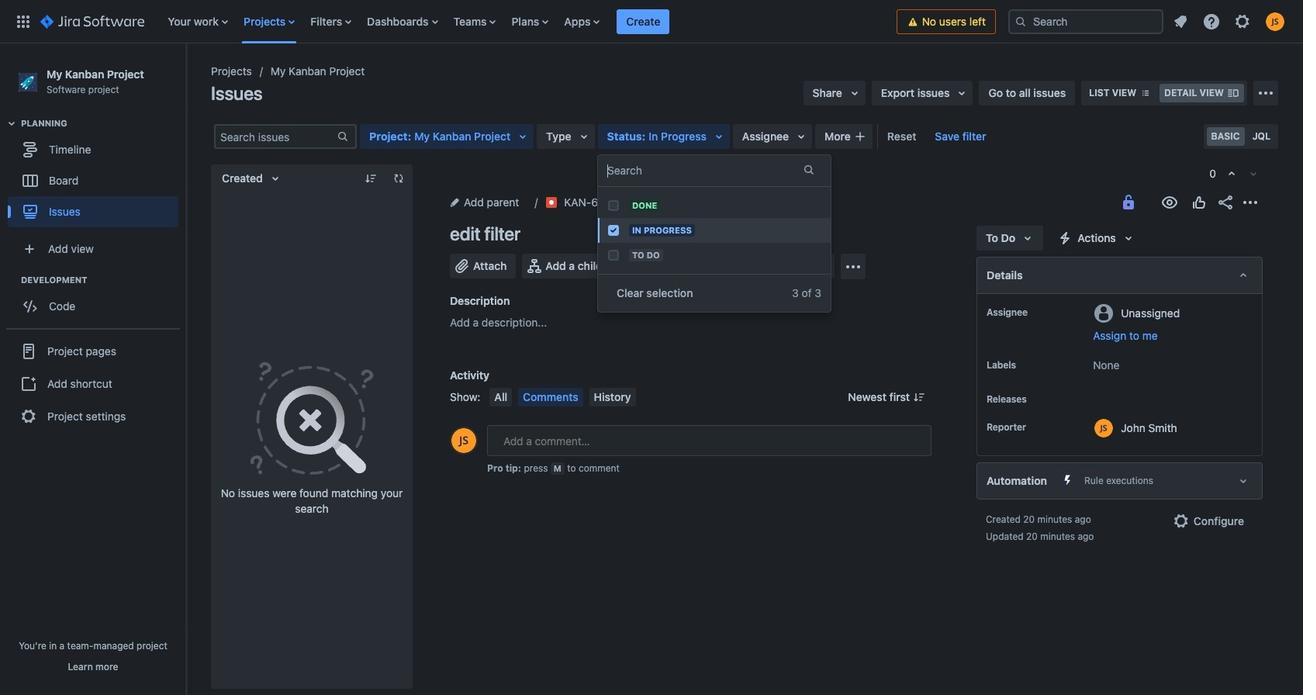 Task type: vqa. For each thing, say whether or not it's contained in the screenshot.
Bullet list ⌘⇧8 image at left top
no



Task type: describe. For each thing, give the bounding box(es) containing it.
heading for development icon
[[21, 274, 185, 286]]

add app image
[[844, 257, 863, 276]]

order by image
[[266, 169, 285, 188]]

notifications image
[[1172, 12, 1190, 31]]

details element
[[977, 257, 1263, 294]]

import and bulk change issues image
[[1257, 84, 1276, 102]]

watch options: you are not watching this issue, 0 people watching image
[[1161, 193, 1180, 212]]

appswitcher icon image
[[14, 12, 33, 31]]

primary element
[[9, 0, 897, 43]]

sidebar element
[[0, 43, 186, 695]]



Task type: locate. For each thing, give the bounding box(es) containing it.
1 heading from the top
[[21, 117, 185, 130]]

Search field
[[1009, 9, 1164, 34]]

planning image
[[2, 114, 21, 133]]

heading
[[21, 117, 185, 130], [21, 274, 185, 286]]

1 vertical spatial heading
[[21, 274, 185, 286]]

development image
[[2, 271, 21, 290]]

banner
[[0, 0, 1304, 43]]

search image
[[1015, 15, 1027, 28]]

0 vertical spatial heading
[[21, 117, 185, 130]]

jira software image
[[40, 12, 145, 31], [40, 12, 145, 31]]

1 horizontal spatial list
[[1167, 7, 1294, 35]]

actions image
[[1242, 193, 1260, 212]]

vote options: no one has voted for this issue yet. image
[[1190, 193, 1209, 212]]

automation element
[[977, 463, 1263, 500]]

addicon image
[[854, 130, 867, 143]]

settings image
[[1234, 12, 1252, 31]]

2 heading from the top
[[21, 274, 185, 286]]

help image
[[1203, 12, 1221, 31]]

0 horizontal spatial list
[[160, 0, 897, 43]]

None search field
[[1009, 9, 1164, 34]]

your profile and settings image
[[1266, 12, 1285, 31]]

list item
[[617, 0, 670, 43]]

sidebar navigation image
[[169, 62, 203, 93]]

list
[[160, 0, 897, 43], [1167, 7, 1294, 35]]

Add a comment… field
[[487, 425, 932, 456]]

more information about john smith image
[[1095, 419, 1114, 438]]

Search text field
[[608, 163, 611, 178]]

Search issues text field
[[216, 126, 337, 147]]

heading for the planning icon
[[21, 117, 185, 130]]

menu bar
[[487, 388, 639, 407]]

group
[[8, 117, 185, 232], [1223, 165, 1263, 183], [8, 274, 185, 327], [6, 328, 180, 439]]



